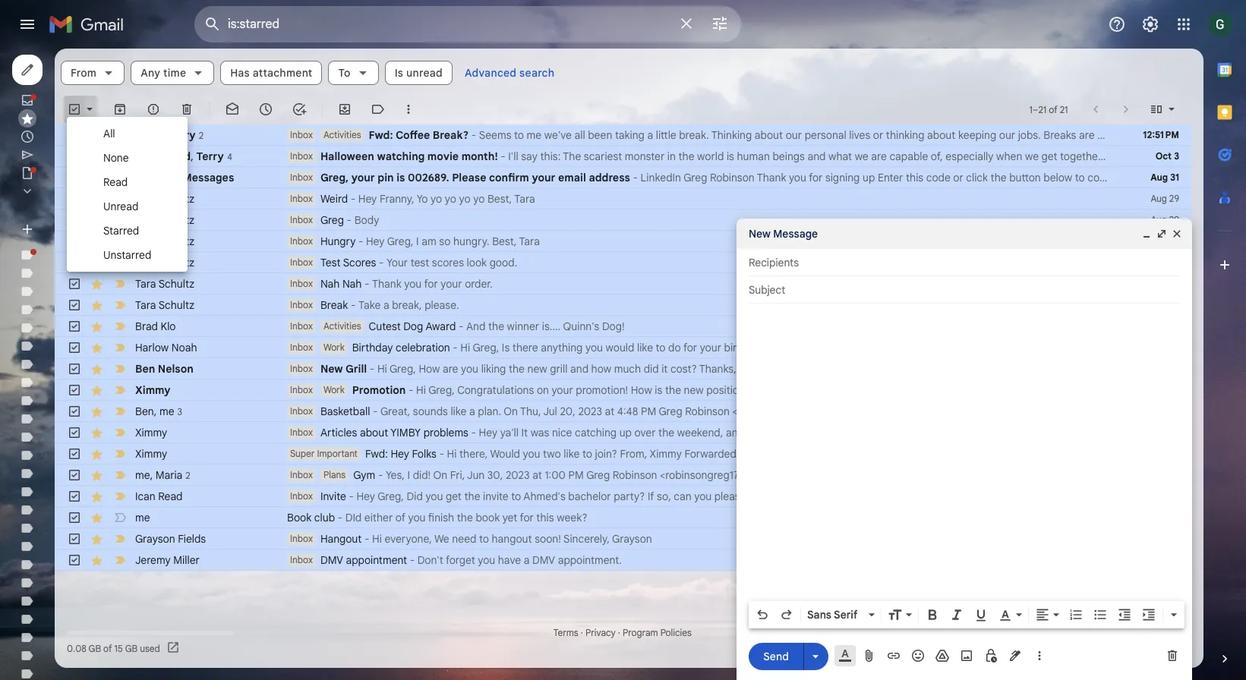 Task type: describe. For each thing, give the bounding box(es) containing it.
Message Body text field
[[749, 312, 1181, 597]]

yet
[[503, 511, 518, 525]]

is inside button
[[395, 66, 404, 80]]

discard draft ‪(⌘⇧d)‬ image
[[1166, 649, 1181, 664]]

break
[[321, 299, 348, 312]]

1 horizontal spatial i'll
[[976, 405, 986, 419]]

been
[[588, 128, 613, 142]]

1 vertical spatial pm
[[569, 469, 584, 483]]

italic ‪(⌘i)‬ image
[[950, 608, 965, 623]]

cell for harlow
[[1137, 340, 1192, 356]]

especially
[[946, 150, 994, 163]]

do
[[669, 341, 681, 355]]

ximmy up me , maria 2 in the bottom left of the page
[[135, 448, 167, 461]]

inbox for halloween
[[290, 150, 313, 162]]

you left 'have'
[[478, 554, 496, 568]]

me up say
[[527, 128, 542, 142]]

a left little
[[648, 128, 654, 142]]

so,
[[657, 490, 672, 504]]

the left the game.
[[1017, 405, 1033, 419]]

this:
[[541, 150, 561, 163]]

beings
[[773, 150, 805, 163]]

2 up from the left
[[983, 426, 996, 440]]

of for 1 21 of 21
[[1050, 104, 1058, 115]]

terry 2
[[168, 128, 204, 142]]

hey for hey greg, did you get the invite to ahmed's bachelor party? if so, can you please forward that to me? thanks! ican
[[357, 490, 375, 504]]

invite
[[483, 490, 509, 504]]

weekend,
[[678, 426, 724, 440]]

such
[[770, 426, 794, 440]]

the right the over
[[659, 426, 675, 440]]

19 row from the top
[[55, 508, 1192, 529]]

fields
[[178, 533, 206, 546]]

some
[[1200, 426, 1226, 440]]

is....
[[542, 320, 561, 334]]

2 inside terry 2
[[199, 130, 204, 141]]

to left join?
[[583, 448, 593, 461]]

2 jul from the left
[[1160, 405, 1174, 419]]

1 21 from the left
[[1039, 104, 1047, 115]]

hey up have at the bottom right of page
[[847, 448, 866, 461]]

lives
[[850, 128, 871, 142]]

you left 'two'
[[523, 448, 541, 461]]

ximmy up ben , me 3
[[135, 384, 171, 397]]

inbox new grill - hi greg, how are you liking the new grill and how much did it cost? thanks, ben
[[290, 362, 758, 376]]

privacy
[[586, 628, 616, 639]]

1 vertical spatial and
[[571, 362, 589, 376]]

aug for please
[[1151, 172, 1169, 183]]

me left the 'maria'
[[135, 468, 150, 482]]

new
[[321, 362, 343, 376]]

0 horizontal spatial on
[[434, 469, 448, 483]]

hey left ya'll
[[479, 426, 498, 440]]

1 vertical spatial read
[[158, 490, 183, 504]]

attach files image
[[862, 649, 878, 664]]

Subject field
[[749, 283, 1181, 298]]

about down great,
[[360, 426, 388, 440]]

aug 29 for hey franny, yo yo yo yo yo best, tara
[[1151, 193, 1180, 204]]

1 horizontal spatial i
[[416, 235, 419, 248]]

grill
[[346, 362, 367, 376]]

the down it
[[666, 384, 682, 397]]

cell for <robinsongreg175@gmail.com>
[[1137, 404, 1192, 419]]

1 horizontal spatial so
[[778, 384, 789, 397]]

time
[[163, 66, 186, 80]]

bulleted list ‪(⌘⇧8)‬ image
[[1093, 608, 1109, 623]]

has attachment button
[[221, 61, 323, 85]]

your left experience
[[955, 384, 976, 397]]

inbox invite - hey greg, did you get the invite to ahmed's bachelor party? if so, can you please forward that to me? thanks! ican
[[290, 490, 907, 504]]

, for bjord
[[191, 149, 194, 163]]

best, right hungry.
[[492, 235, 517, 248]]

pin
[[378, 171, 394, 185]]

0 horizontal spatial terry
[[168, 128, 196, 142]]

tara schultz for nah
[[135, 277, 195, 291]]

1 vertical spatial would
[[819, 384, 848, 397]]

1 vertical spatial i
[[814, 384, 816, 397]]

your left the pin
[[352, 171, 375, 185]]

follow link to manage storage image
[[166, 641, 181, 657]]

important according to google magic. switch for test scores
[[112, 255, 128, 271]]

there,
[[460, 448, 488, 461]]

ximmy right from:
[[1046, 448, 1078, 461]]

2 20, from the left
[[1177, 405, 1193, 419]]

sounds
[[413, 405, 448, 419]]

cell for such
[[1137, 426, 1192, 441]]

9 cell from the top
[[1137, 511, 1192, 526]]

you right can
[[695, 490, 712, 504]]

best, right the game.
[[1068, 405, 1092, 419]]

1 thu, from the left
[[520, 405, 541, 419]]

hi down and
[[461, 341, 471, 355]]

labels image
[[371, 102, 386, 117]]

0.08 gb of 15 gb used
[[67, 643, 160, 655]]

work for birthday
[[324, 342, 345, 353]]

2 gb from the left
[[125, 643, 138, 655]]

1 grayson from the left
[[135, 533, 175, 546]]

2 horizontal spatial on
[[1121, 405, 1135, 419]]

the down the jun on the bottom of page
[[465, 490, 481, 504]]

2 21 from the left
[[1061, 104, 1069, 115]]

to right go
[[1004, 405, 1014, 419]]

row containing terry
[[55, 125, 1247, 146]]

insert photo image
[[960, 649, 975, 664]]

0 vertical spatial good.
[[1098, 128, 1126, 142]]

your down scores
[[441, 277, 462, 291]]

bjord , terry 4
[[164, 149, 232, 163]]

inbox for break
[[290, 299, 313, 311]]

hi up promotion
[[378, 362, 387, 376]]

any
[[141, 66, 160, 80]]

send button
[[749, 643, 804, 671]]

0 horizontal spatial all
[[575, 128, 586, 142]]

16 row from the top
[[55, 444, 1247, 465]]

break.
[[679, 128, 709, 142]]

hi left ben,
[[918, 405, 928, 419]]

delete image
[[179, 102, 195, 117]]

inbox nah nah - thank you for your order.
[[290, 277, 493, 291]]

0 vertical spatial on
[[537, 384, 549, 397]]

peele
[[1143, 150, 1169, 163]]

0 vertical spatial would
[[606, 341, 635, 355]]

inbox hungry - hey greg, i am so hungry. best, tara
[[290, 235, 540, 248]]

cell for please
[[1137, 489, 1192, 505]]

2 horizontal spatial at
[[1222, 405, 1232, 419]]

ximmy right far.
[[1095, 384, 1127, 397]]

privacy link
[[586, 628, 616, 639]]

move to inbox image
[[337, 102, 353, 117]]

more image
[[401, 102, 416, 117]]

a right the take
[[384, 299, 390, 312]]

inbox for hangout
[[290, 533, 313, 545]]

2 vertical spatial i
[[408, 469, 410, 483]]

or
[[874, 128, 884, 142]]

unread
[[407, 66, 443, 80]]

1 horizontal spatial at
[[605, 405, 615, 419]]

1 vertical spatial good.
[[490, 256, 518, 270]]

about up ben,
[[924, 384, 952, 397]]

1 horizontal spatial on
[[504, 405, 518, 419]]

invite
[[321, 490, 346, 504]]

birthday celebration - hi greg, is there anything you would like to do for your birthday? best wishes, harlow
[[352, 341, 870, 355]]

greg, up the liking
[[473, 341, 499, 355]]

your down this: on the top of page
[[532, 171, 556, 185]]

inbox for weird
[[290, 193, 313, 204]]

from:
[[1017, 448, 1044, 461]]

0 horizontal spatial 2023
[[506, 469, 530, 483]]

2 dmv from the left
[[533, 554, 555, 568]]

3 aug 29 from the top
[[1151, 236, 1180, 247]]

fwd: coffee break? - seems to me we've all been taking a little break. thinking about our personal lives or thinking about keeping our jobs. breaks are good. it's not a bad idea taking
[[369, 128, 1247, 142]]

inbox for nah
[[290, 278, 313, 290]]

1 vertical spatial <robinsongreg175@gmail.com>
[[660, 469, 810, 483]]

1 folks from the left
[[412, 448, 437, 461]]

tara for greg
[[135, 214, 156, 227]]

greg, left did at the left bottom
[[378, 490, 404, 504]]

1 horizontal spatial yes,
[[954, 405, 973, 419]]

underline ‪(⌘u)‬ image
[[974, 609, 989, 624]]

with
[[747, 426, 768, 440]]

0 horizontal spatial like
[[451, 405, 467, 419]]

winner
[[507, 320, 540, 334]]

tara schultz for break
[[135, 299, 195, 312]]

tara for weird
[[135, 192, 156, 206]]

hi up appointment
[[372, 533, 382, 546]]

0 vertical spatial wrote:
[[885, 405, 915, 419]]

2 conversations from the left
[[1032, 426, 1100, 440]]

1 horizontal spatial and
[[726, 426, 745, 440]]

to left do
[[656, 341, 666, 355]]

0 vertical spatial is
[[727, 150, 735, 163]]

29 for body
[[1170, 214, 1180, 226]]

inbox for greg,
[[290, 172, 313, 183]]

bold ‪(⌘b)‬ image
[[925, 608, 941, 623]]

row containing grayson fields
[[55, 529, 1192, 550]]

ben for ben nelson
[[135, 362, 155, 376]]

1 horizontal spatial of
[[396, 511, 406, 525]]

2 yo from the left
[[445, 192, 457, 206]]

grill
[[550, 362, 568, 376]]

0 horizontal spatial get
[[446, 490, 462, 504]]

you up break,
[[404, 277, 422, 291]]

inbox for dmv
[[290, 555, 313, 566]]

to right got
[[1234, 150, 1244, 163]]

1 up from the left
[[620, 426, 632, 440]]

from button
[[61, 61, 125, 85]]

last
[[1040, 628, 1057, 639]]

liking
[[481, 362, 506, 376]]

add to tasks image
[[292, 102, 307, 117]]

1 horizontal spatial how
[[631, 384, 653, 397]]

would
[[490, 448, 520, 461]]

hey for hey franny, yo yo yo yo yo best, tara
[[359, 192, 377, 206]]

settings image
[[1142, 15, 1160, 33]]

about up inbox halloween watching movie month! - i'll say this: the scariest monster in the world is human beings and what we are capable of, especially when we get together. jordan peele also you got to at the top of the page
[[755, 128, 783, 142]]

5 row from the top
[[55, 210, 1192, 231]]

we've
[[545, 128, 572, 142]]

tara schultz for hungry
[[135, 235, 195, 248]]

insert signature image
[[1008, 649, 1024, 664]]

the up need
[[457, 511, 473, 525]]

hungry.
[[454, 235, 490, 248]]

1 horizontal spatial on
[[999, 426, 1011, 440]]

Search mail text field
[[228, 17, 669, 32]]

schultz for nah nah
[[159, 277, 195, 291]]

you right have at the bottom right of page
[[872, 469, 890, 483]]

a left plan.
[[470, 405, 475, 419]]

you up how
[[586, 341, 603, 355]]

tara right hungry.
[[519, 235, 540, 248]]

0 vertical spatial <robinsongreg175@gmail.com>
[[733, 405, 882, 419]]

1 ican from the left
[[135, 490, 156, 504]]

12:51 pm
[[1144, 129, 1180, 141]]

0 vertical spatial read
[[103, 176, 128, 189]]

9 row from the top
[[55, 295, 1192, 316]]

your left the 'gym'
[[937, 469, 958, 483]]

0 vertical spatial get
[[1042, 150, 1058, 163]]

0 horizontal spatial is
[[397, 171, 405, 185]]

you down did at the left bottom
[[408, 511, 426, 525]]

of,
[[931, 150, 944, 163]]

break,
[[392, 299, 422, 312]]

super
[[290, 448, 315, 460]]

1 cell from the top
[[1137, 255, 1192, 271]]

to
[[338, 66, 351, 80]]

to right love
[[873, 384, 883, 397]]

did!
[[413, 469, 431, 483]]

2 vertical spatial is
[[655, 384, 663, 397]]

me , maria 2
[[135, 468, 191, 482]]

thanks,
[[700, 362, 737, 376]]

did
[[644, 362, 659, 376]]

the down there
[[509, 362, 525, 376]]

forward
[[749, 490, 787, 504]]

2 horizontal spatial 3
[[1175, 150, 1180, 162]]

about left the "yimby,"
[[1102, 426, 1131, 440]]

from,
[[620, 448, 648, 461]]

fri,
[[450, 469, 465, 483]]

1 vertical spatial wrote:
[[813, 469, 843, 483]]

me down the ben nelson
[[159, 405, 174, 418]]

2 nah from the left
[[343, 277, 362, 291]]

too!
[[914, 426, 933, 440]]

need
[[452, 533, 477, 546]]

about up 'of,'
[[928, 128, 956, 142]]

greg, up weird
[[321, 171, 349, 185]]

your up "thanks,"
[[700, 341, 722, 355]]

don't
[[418, 554, 444, 568]]

1 21 of 21
[[1030, 104, 1069, 115]]

to right invite
[[512, 490, 521, 504]]

hi up sounds
[[416, 384, 426, 397]]

also
[[1172, 150, 1193, 163]]

1 vertical spatial is
[[502, 341, 510, 355]]

aug for please.
[[1152, 299, 1168, 311]]

cell for subject:
[[1137, 447, 1192, 462]]

the right in
[[679, 150, 695, 163]]

28
[[1170, 299, 1180, 311]]

anything
[[541, 341, 583, 355]]

0 vertical spatial are
[[1080, 128, 1095, 142]]

, for ben
[[154, 405, 157, 418]]

our up beings
[[786, 128, 802, 142]]

tara schultz for weird
[[135, 192, 195, 206]]

2 horizontal spatial 2023
[[1195, 405, 1219, 419]]

halloween
[[321, 150, 375, 163]]

29 for hey franny, yo yo yo yo yo best, tara
[[1170, 193, 1180, 204]]

tara for hungry
[[135, 235, 156, 248]]

none
[[103, 151, 129, 165]]

1 20, from the left
[[560, 405, 576, 419]]

formatting options toolbar
[[749, 602, 1185, 629]]

hey for hi there, would you two like to join? from, ximmy forwarded conversation subject: hey folks ------------------------ from: ximmy <prettyprettygood77@gmail.com> 
[[391, 448, 409, 461]]

promotion!
[[576, 384, 629, 397]]

0 vertical spatial for
[[424, 277, 438, 291]]

ben for ben , me 3
[[135, 405, 154, 418]]

brad
[[135, 320, 158, 334]]

this
[[537, 511, 554, 525]]

details link
[[1151, 643, 1179, 654]]

greg up the 'inbox invite - hey greg, did you get the invite to ahmed's bachelor party? if so, can you please forward that to me? thanks! ican'
[[587, 469, 610, 483]]

2 folks from the left
[[869, 448, 893, 461]]

was
[[531, 426, 550, 440]]

ximmy down ben , me 3
[[135, 426, 167, 440]]

our up when
[[1000, 128, 1016, 142]]

a right not
[[1164, 128, 1170, 142]]

personal
[[805, 128, 847, 142]]

0 horizontal spatial are
[[443, 362, 459, 376]]

inbox for hungry
[[290, 236, 313, 247]]

2 horizontal spatial for
[[684, 341, 698, 355]]

miller
[[173, 554, 200, 568]]

4:48
[[618, 405, 639, 419]]

3 29 from the top
[[1170, 236, 1180, 247]]

best, down confirm at the top left of the page
[[488, 192, 512, 206]]

policies
[[661, 628, 692, 639]]

used
[[140, 643, 160, 655]]

position
[[707, 384, 745, 397]]

1 vertical spatial are
[[872, 150, 887, 163]]

greg, down celebration
[[390, 362, 416, 376]]

2 grayson from the left
[[613, 533, 653, 546]]

1 nah from the left
[[321, 277, 340, 291]]

yimby,
[[1133, 426, 1165, 440]]

your down grill
[[552, 384, 573, 397]]

cell for you
[[1137, 468, 1192, 483]]

award
[[426, 320, 456, 334]]

0 horizontal spatial so
[[439, 235, 451, 248]]

greg up weekend,
[[659, 405, 683, 419]]

greg down weird
[[321, 214, 344, 227]]

a right 'have'
[[524, 554, 530, 568]]

search mail image
[[199, 11, 226, 38]]

toggle confidential mode image
[[984, 649, 999, 664]]

inbox weird - hey franny, yo yo yo yo yo best, tara
[[290, 192, 535, 206]]

1 horizontal spatial robinson
[[686, 405, 730, 419]]

look
[[467, 256, 487, 270]]

row containing ben
[[55, 401, 1247, 422]]

hi left the there,
[[447, 448, 457, 461]]



Task type: vqa. For each thing, say whether or not it's contained in the screenshot.
the right ,
yes



Task type: locate. For each thing, give the bounding box(es) containing it.
<robinsongreg175@gmail.com> up please
[[660, 469, 810, 483]]

schultz for greg
[[159, 214, 195, 227]]

inbox inside inbox halloween watching movie month! - i'll say this: the scariest monster in the world is human beings and what we are capable of, especially when we get together. jordan peele also you got to
[[290, 150, 313, 162]]

0 horizontal spatial new
[[528, 362, 548, 376]]

tara schultz for test
[[135, 256, 195, 270]]

we down the lives
[[855, 150, 869, 163]]

book
[[287, 511, 312, 525]]

1 vertical spatial aug 29
[[1151, 214, 1180, 226]]

thank
[[372, 277, 402, 291]]

aug
[[1151, 172, 1169, 183], [1151, 193, 1168, 204], [1151, 214, 1168, 226], [1151, 236, 1168, 247], [1152, 299, 1168, 311]]

1 horizontal spatial read
[[158, 490, 183, 504]]

4 cell from the top
[[1137, 404, 1192, 419]]

is right the pin
[[397, 171, 405, 185]]

aug left the close icon
[[1151, 236, 1168, 247]]

2 harlow from the left
[[836, 341, 870, 355]]

0 horizontal spatial folks
[[412, 448, 437, 461]]

3 for ben
[[177, 406, 182, 418]]

3 aug from the top
[[1151, 214, 1168, 226]]

row containing ben nelson
[[55, 359, 1192, 380]]

2 schultz from the top
[[159, 214, 195, 227]]

pm right 1:00
[[569, 469, 584, 483]]

1 vertical spatial like
[[451, 405, 467, 419]]

terms link
[[554, 628, 579, 639]]

2 horizontal spatial so
[[1036, 384, 1047, 397]]

10 inbox from the top
[[290, 321, 313, 332]]

0 horizontal spatial is
[[395, 66, 404, 80]]

appointment
[[346, 554, 407, 568]]

new for grill
[[528, 362, 548, 376]]

2 vertical spatial and
[[726, 426, 745, 440]]

0 horizontal spatial grayson
[[135, 533, 175, 546]]

cutest
[[369, 320, 401, 334]]

aug left 31
[[1151, 172, 1169, 183]]

it
[[662, 362, 668, 376]]

insert files using drive image
[[935, 649, 951, 664]]

3 schultz from the top
[[159, 235, 195, 248]]

taking
[[615, 128, 645, 142], [1217, 128, 1247, 142]]

indent less ‪(⌘[)‬ image
[[1118, 608, 1133, 623]]

and right grill
[[571, 362, 589, 376]]

inbox for basketball
[[290, 406, 313, 417]]

would left love
[[819, 384, 848, 397]]

0 vertical spatial is
[[395, 66, 404, 80]]

4 schultz from the top
[[159, 256, 195, 270]]

i left "did!"
[[408, 469, 410, 483]]

1 horizontal spatial folks
[[869, 448, 893, 461]]

3 left hours
[[1130, 628, 1135, 639]]

1 inbox from the top
[[290, 129, 313, 141]]

linkedin messages
[[135, 171, 234, 185]]

insert link ‪(⌘k)‬ image
[[887, 649, 902, 664]]

conversations down the game.
[[1032, 426, 1100, 440]]

love
[[851, 384, 870, 397]]

15 row from the top
[[55, 422, 1247, 444]]

0 horizontal spatial dmv
[[321, 554, 343, 568]]

None checkbox
[[67, 319, 82, 334], [67, 340, 82, 356], [67, 362, 82, 377], [67, 404, 82, 419], [67, 426, 82, 441], [67, 447, 82, 462], [67, 468, 82, 483], [67, 532, 82, 547], [67, 553, 82, 568], [67, 319, 82, 334], [67, 340, 82, 356], [67, 362, 82, 377], [67, 404, 82, 419], [67, 426, 82, 441], [67, 447, 82, 462], [67, 468, 82, 483], [67, 532, 82, 547], [67, 553, 82, 568]]

11 inbox from the top
[[290, 342, 313, 353]]

for right yet
[[520, 511, 534, 525]]

grayson down party?
[[613, 533, 653, 546]]

8 cell from the top
[[1137, 489, 1192, 505]]

, left the 'maria'
[[150, 468, 153, 482]]

send dialog
[[737, 219, 1193, 681]]

cell for cost?
[[1137, 362, 1192, 377]]

important mainly because you often read messages with this label. switch
[[112, 128, 128, 143], [112, 149, 128, 164]]

·
[[581, 628, 583, 639], [618, 628, 621, 639]]

2023 up catching
[[579, 405, 603, 419]]

work for promotion
[[324, 384, 345, 396]]

None checkbox
[[67, 102, 82, 117], [67, 277, 82, 292], [67, 298, 82, 313], [67, 383, 82, 398], [67, 489, 82, 505], [67, 511, 82, 526], [67, 102, 82, 117], [67, 277, 82, 292], [67, 298, 82, 313], [67, 383, 82, 398], [67, 489, 82, 505], [67, 511, 82, 526]]

5 tara schultz from the top
[[135, 277, 195, 291]]

the right and
[[489, 320, 505, 334]]

1 · from the left
[[581, 628, 583, 639]]

robinson down "from," at bottom
[[613, 469, 658, 483]]

0 horizontal spatial 3
[[177, 406, 182, 418]]

ximmy down the over
[[650, 448, 682, 461]]

1 vertical spatial get
[[446, 490, 462, 504]]

1 vertical spatial terry
[[196, 149, 224, 163]]

order.
[[465, 277, 493, 291]]

inbox for test
[[290, 257, 313, 268]]

footer
[[55, 626, 1192, 657]]

1 horizontal spatial all
[[910, 384, 921, 397]]

2 thu, from the left
[[1137, 405, 1158, 419]]

how
[[419, 362, 440, 376], [631, 384, 653, 397]]

month!
[[462, 150, 498, 163]]

important according to google magic. switch for hungry
[[112, 234, 128, 249]]

2 inbox from the top
[[290, 150, 313, 162]]

get down fri, at the left bottom of the page
[[446, 490, 462, 504]]

0 horizontal spatial yes,
[[386, 469, 405, 483]]

plans
[[324, 470, 346, 481]]

inbox greg - body
[[290, 214, 379, 227]]

4 row from the top
[[55, 188, 1192, 210]]

you left got
[[1195, 150, 1213, 163]]

7 row from the top
[[55, 252, 1192, 274]]

18 inbox from the top
[[290, 533, 313, 545]]

our up from:
[[1013, 426, 1030, 440]]

1 horizontal spatial we
[[1026, 150, 1039, 163]]

3 down nelson
[[177, 406, 182, 418]]

ben down birthday?
[[740, 362, 758, 376]]

2 activities from the top
[[324, 321, 361, 332]]

would down the dog!
[[606, 341, 635, 355]]

inbox inside the 'inbox invite - hey greg, did you get the invite to ahmed's bachelor party? if so, can you please forward that to me? thanks! ican'
[[290, 491, 313, 502]]

2 taking from the left
[[1217, 128, 1247, 142]]

3 inside last account activity: 3 hours ago details
[[1130, 628, 1135, 639]]

of inside footer
[[103, 643, 112, 655]]

mark as read image
[[225, 102, 240, 117]]

we
[[855, 150, 869, 163], [1026, 150, 1039, 163]]

inbox inside inbox greg, your pin is 002689. please confirm your email address -
[[290, 172, 313, 183]]

0 vertical spatial aug 29
[[1151, 193, 1180, 204]]

forget
[[446, 554, 475, 568]]

conversations left too!
[[844, 426, 911, 440]]

main menu image
[[18, 15, 36, 33]]

0 horizontal spatial i
[[408, 469, 410, 483]]

clear search image
[[672, 8, 702, 39]]

inbox for articles
[[290, 427, 313, 438]]

i'll left say
[[509, 150, 519, 163]]

21 row from the top
[[55, 550, 1192, 571]]

minimize image
[[1141, 228, 1153, 240]]

nelson
[[158, 362, 194, 376]]

1 vertical spatial is
[[397, 171, 405, 185]]

1 horizontal spatial would
[[819, 384, 848, 397]]

important mainly because you often read messages with this label. switch for bjord
[[112, 149, 128, 164]]

pop out image
[[1156, 228, 1169, 240]]

snooze image
[[258, 102, 274, 117]]

2 horizontal spatial are
[[1080, 128, 1095, 142]]

of for 0.08 gb of 15 gb used
[[103, 643, 112, 655]]

1 we from the left
[[855, 150, 869, 163]]

13 inbox from the top
[[290, 384, 313, 396]]

program policies link
[[623, 628, 692, 639]]

insert emoji ‪(⌘⇧2)‬ image
[[911, 649, 926, 664]]

1 vertical spatial all
[[910, 384, 921, 397]]

row containing harlow noah
[[55, 337, 1192, 359]]

jeremy
[[135, 554, 171, 568]]

inbox for new
[[290, 363, 313, 375]]

1 horizontal spatial 3
[[1130, 628, 1135, 639]]

gym - yes, i did! on fri, jun 30, 2023 at 1:00 pm greg robinson <robinsongreg175@gmail.com> wrote: have you renewed your gym membership?
[[353, 469, 1050, 483]]

2 horizontal spatial is
[[727, 150, 735, 163]]

1 gb from the left
[[89, 643, 101, 655]]

2 tara schultz from the top
[[135, 214, 195, 227]]

0 vertical spatial robinson
[[686, 405, 730, 419]]

1 horizontal spatial is
[[502, 341, 510, 355]]

inbox inside inbox hungry - hey greg, i am so hungry. best, tara
[[290, 236, 313, 247]]

more options image
[[1036, 649, 1045, 664]]

5 schultz from the top
[[159, 277, 195, 291]]

1 vertical spatial 3
[[177, 406, 182, 418]]

0 vertical spatial how
[[419, 362, 440, 376]]

experience
[[979, 384, 1033, 397]]

0 horizontal spatial at
[[533, 469, 542, 483]]

row containing ican read
[[55, 486, 1192, 508]]

ben
[[135, 362, 155, 376], [740, 362, 758, 376], [135, 405, 154, 418]]

2 we from the left
[[1026, 150, 1039, 163]]

, down the ben nelson
[[154, 405, 157, 418]]

row containing jeremy miller
[[55, 550, 1192, 571]]

5 important according to google magic. switch from the top
[[112, 255, 128, 271]]

work down new at the bottom left of page
[[324, 384, 345, 396]]

of left 15
[[103, 643, 112, 655]]

unstarred
[[103, 248, 151, 262]]

row containing linkedin messages
[[55, 167, 1192, 188]]

search
[[520, 66, 555, 80]]

14 inbox from the top
[[290, 406, 313, 417]]

12 inbox from the top
[[290, 363, 313, 375]]

on right plan.
[[504, 405, 518, 419]]

1 aug 29 from the top
[[1151, 193, 1180, 204]]

more send options image
[[808, 649, 824, 664]]

aug up pop out image at the right top of the page
[[1151, 214, 1168, 226]]

10 cell from the top
[[1137, 553, 1192, 568]]

15 inbox from the top
[[290, 427, 313, 438]]

1 vertical spatial 29
[[1170, 214, 1180, 226]]

report spam image
[[146, 102, 161, 117]]

thu, up the "yimby,"
[[1137, 405, 1158, 419]]

4 inbox from the top
[[290, 193, 313, 204]]

2 work from the top
[[324, 384, 345, 396]]

-
[[472, 128, 477, 142], [501, 150, 506, 163], [633, 171, 638, 185], [351, 192, 356, 206], [347, 214, 352, 227], [359, 235, 364, 248], [379, 256, 384, 270], [365, 277, 370, 291], [351, 299, 356, 312], [459, 320, 464, 334], [453, 341, 458, 355], [370, 362, 375, 376], [409, 384, 414, 397], [373, 405, 378, 419], [472, 426, 476, 440], [440, 448, 444, 461], [896, 448, 901, 461], [901, 448, 906, 461], [906, 448, 911, 461], [911, 448, 916, 461], [916, 448, 921, 461], [921, 448, 926, 461], [926, 448, 930, 461], [930, 448, 935, 461], [935, 448, 940, 461], [940, 448, 945, 461], [945, 448, 950, 461], [950, 448, 955, 461], [955, 448, 960, 461], [960, 448, 965, 461], [965, 448, 970, 461], [970, 448, 975, 461], [975, 448, 980, 461], [980, 448, 984, 461], [984, 448, 989, 461], [989, 448, 994, 461], [994, 448, 999, 461], [999, 448, 1004, 461], [1004, 448, 1009, 461], [1009, 448, 1014, 461], [378, 469, 383, 483], [349, 490, 354, 504], [338, 511, 343, 525], [365, 533, 370, 546], [410, 554, 415, 568]]

0.08
[[67, 643, 86, 655]]

11 row from the top
[[55, 337, 1192, 359]]

you
[[1195, 150, 1213, 163], [404, 277, 422, 291], [586, 341, 603, 355], [461, 362, 479, 376], [523, 448, 541, 461], [872, 469, 890, 483], [426, 490, 443, 504], [695, 490, 712, 504], [408, 511, 426, 525], [478, 554, 496, 568]]

wrote:
[[885, 405, 915, 419], [813, 469, 843, 483]]

best, right far.
[[1068, 384, 1092, 397]]

inbox inside inbox greg - body
[[290, 214, 313, 226]]

inbox for invite
[[290, 491, 313, 502]]

important according to google magic. switch down unread
[[112, 234, 128, 249]]

terry up bjord
[[168, 128, 196, 142]]

inbox inside inbox hangout - hi everyone, we need to hangout soon! sincerely, grayson
[[290, 533, 313, 545]]

12 row from the top
[[55, 359, 1192, 380]]

close image
[[1172, 228, 1184, 240]]

aug for yo
[[1151, 193, 1168, 204]]

2 vertical spatial for
[[520, 511, 534, 525]]

6 row from the top
[[55, 231, 1192, 252]]

aug 29 for body
[[1151, 214, 1180, 226]]

29 up the close icon
[[1170, 214, 1180, 226]]

9 inbox from the top
[[290, 299, 313, 311]]

2 aug from the top
[[1151, 193, 1168, 204]]

tab list
[[1204, 49, 1247, 626]]

0 horizontal spatial read
[[103, 176, 128, 189]]

inbox inside inbox weird - hey franny, yo yo yo yo yo best, tara
[[290, 193, 313, 204]]

book club - did either of you finish the book yet for this week?
[[287, 511, 588, 525]]

navigation
[[0, 49, 182, 681]]

3 for last
[[1130, 628, 1135, 639]]

thinking
[[712, 128, 752, 142]]

important according to google magic. switch for greg
[[112, 213, 128, 228]]

inbox inside inbox basketball - great, sounds like a plan. on thu, jul 20, 2023 at 4:48 pm greg robinson <robinsongreg175@gmail.com> wrote: hi ben, yes, i'll go to the game. best, greg on thu, jul 20, 2023 at 4:3
[[290, 406, 313, 417]]

i right the far?
[[814, 384, 816, 397]]

important according to google magic. switch for greg, your pin is 002689. please confirm your email address
[[112, 170, 128, 185]]

0 vertical spatial 29
[[1170, 193, 1180, 204]]

inbox inside inbox nah nah - thank you for your order.
[[290, 278, 313, 290]]

ago
[[1163, 628, 1179, 639]]

3 tara schultz from the top
[[135, 235, 195, 248]]

1 horizontal spatial up
[[983, 426, 996, 440]]

inbox inside the inbox articles about yimby problems - hey ya'll it was nice catching up over the weekend, and with such engaging conversations too! following up on our conversations about yimby, here's some artic
[[290, 427, 313, 438]]

you left the liking
[[461, 362, 479, 376]]

any time
[[141, 66, 186, 80]]

1 vertical spatial 2
[[186, 470, 191, 481]]

terms · privacy · program policies
[[554, 628, 692, 639]]

aug down the aug 31
[[1151, 193, 1168, 204]]

row
[[55, 125, 1247, 146], [55, 146, 1247, 167], [55, 167, 1192, 188], [55, 188, 1192, 210], [55, 210, 1192, 231], [55, 231, 1192, 252], [55, 252, 1192, 274], [55, 274, 1192, 295], [55, 295, 1192, 316], [55, 316, 1192, 337], [55, 337, 1192, 359], [55, 359, 1192, 380], [55, 380, 1192, 401], [55, 401, 1247, 422], [55, 422, 1247, 444], [55, 444, 1247, 465], [55, 465, 1192, 486], [55, 486, 1192, 508], [55, 508, 1192, 529], [55, 529, 1192, 550], [55, 550, 1192, 571]]

little
[[656, 128, 677, 142]]

fwd: down the labels icon on the left of the page
[[369, 128, 393, 142]]

6 cell from the top
[[1137, 447, 1192, 462]]

to right need
[[479, 533, 489, 546]]

2 up bjord , terry 4
[[199, 130, 204, 141]]

2 vertical spatial like
[[564, 448, 580, 461]]

1 horizontal spatial for
[[520, 511, 534, 525]]

2 row from the top
[[55, 146, 1247, 167]]

1 vertical spatial fwd:
[[365, 448, 388, 461]]

inbox test scores - your test scores look good.
[[290, 256, 518, 270]]

1 horizontal spatial ican
[[887, 490, 907, 504]]

harlow noah
[[135, 341, 197, 355]]

have
[[498, 554, 521, 568]]

greg, up sounds
[[429, 384, 455, 397]]

important according to google magic. switch up unstarred
[[112, 213, 128, 228]]

0 horizontal spatial i'll
[[509, 150, 519, 163]]

inbox inside inbox test scores - your test scores look good.
[[290, 257, 313, 268]]

4 tara schultz from the top
[[135, 256, 195, 270]]

2 · from the left
[[618, 628, 621, 639]]

4 aug from the top
[[1151, 236, 1168, 247]]

important according to google magic. switch down none
[[112, 170, 128, 185]]

dmv
[[321, 554, 343, 568], [533, 554, 555, 568]]

to right that
[[812, 490, 822, 504]]

0 vertical spatial activities
[[324, 129, 361, 141]]

important according to google magic. switch
[[112, 170, 128, 185], [112, 191, 128, 207], [112, 213, 128, 228], [112, 234, 128, 249], [112, 255, 128, 271]]

all right hear
[[910, 384, 921, 397]]

conversations
[[844, 426, 911, 440], [1032, 426, 1100, 440]]

is left there
[[502, 341, 510, 355]]

schultz for weird
[[159, 192, 195, 206]]

1 harlow from the left
[[135, 341, 169, 355]]

0 horizontal spatial how
[[419, 362, 440, 376]]

email
[[558, 171, 586, 185]]

body
[[355, 214, 379, 227]]

1 vertical spatial i'll
[[976, 405, 986, 419]]

schultz for hungry
[[159, 235, 195, 248]]

hey for hey greg, i am so hungry. best, tara
[[366, 235, 385, 248]]

1 jul from the left
[[544, 405, 558, 419]]

pm
[[641, 405, 657, 419], [569, 469, 584, 483]]

2 inside me , maria 2
[[186, 470, 191, 481]]

2 vertical spatial of
[[103, 643, 112, 655]]

1 horizontal spatial like
[[564, 448, 580, 461]]

activities for cutest
[[324, 321, 361, 332]]

your
[[387, 256, 408, 270]]

important according to google magic. switch for weird
[[112, 191, 128, 207]]

0 vertical spatial i'll
[[509, 150, 519, 163]]

numbered list ‪(⌘⇧7)‬ image
[[1069, 608, 1084, 623]]

0 vertical spatial and
[[808, 150, 826, 163]]

0 horizontal spatial we
[[855, 150, 869, 163]]

0 horizontal spatial taking
[[615, 128, 645, 142]]

1 yo from the left
[[431, 192, 442, 206]]

6 inbox from the top
[[290, 236, 313, 247]]

1 activities from the top
[[324, 129, 361, 141]]

tara down confirm at the top left of the page
[[515, 192, 535, 206]]

6 tara schultz from the top
[[135, 299, 195, 312]]

3 yo from the left
[[459, 192, 471, 206]]

7 inbox from the top
[[290, 257, 313, 268]]

to up say
[[514, 128, 524, 142]]

4
[[227, 151, 232, 162]]

1
[[1030, 104, 1033, 115]]

1 horizontal spatial grayson
[[613, 533, 653, 546]]

19 inbox from the top
[[290, 555, 313, 566]]

1 horizontal spatial 21
[[1061, 104, 1069, 115]]

tara schultz for greg
[[135, 214, 195, 227]]

1 29 from the top
[[1170, 193, 1180, 204]]

toggle split pane mode image
[[1150, 102, 1165, 117]]

6 schultz from the top
[[159, 299, 195, 312]]

2 vertical spatial 29
[[1170, 236, 1180, 247]]

like right 'two'
[[564, 448, 580, 461]]

good.
[[1098, 128, 1126, 142], [490, 256, 518, 270]]

for right do
[[684, 341, 698, 355]]

2 important according to google magic. switch from the top
[[112, 191, 128, 207]]

, for me
[[150, 468, 153, 482]]

me down ican read
[[135, 511, 150, 525]]

great,
[[381, 405, 410, 419]]

inbox inside inbox dmv appointment - don't forget you have a dmv appointment.
[[290, 555, 313, 566]]

messages
[[183, 171, 234, 185]]

1 conversations from the left
[[844, 426, 911, 440]]

world
[[698, 150, 724, 163]]

advanced search options image
[[705, 8, 736, 39]]

greg right the game.
[[1095, 405, 1118, 419]]

2 vertical spatial aug 29
[[1151, 236, 1180, 247]]

1 horizontal spatial 20,
[[1177, 405, 1193, 419]]

on up the "yimby,"
[[1121, 405, 1135, 419]]

important mainly because you often read messages with this label. switch for terry
[[112, 128, 128, 143]]

2023 up some
[[1195, 405, 1219, 419]]

super important fwd: hey folks - hi there, would you two like to join? from, ximmy forwarded conversation subject: hey folks ------------------------ from: ximmy <prettyprettygood77@gmail.com> 
[[290, 448, 1247, 461]]

the
[[563, 150, 581, 163]]

and down personal
[[808, 150, 826, 163]]

cell
[[1137, 255, 1192, 271], [1137, 340, 1192, 356], [1137, 362, 1192, 377], [1137, 404, 1192, 419], [1137, 426, 1192, 441], [1137, 447, 1192, 462], [1137, 468, 1192, 483], [1137, 489, 1192, 505], [1137, 511, 1192, 526], [1137, 553, 1192, 568]]

16 inbox from the top
[[290, 470, 313, 481]]

row containing bjord
[[55, 146, 1247, 167]]

1 horizontal spatial get
[[1042, 150, 1058, 163]]

1 horizontal spatial 2023
[[579, 405, 603, 419]]

inbox inside the inbox new grill - hi greg, how are you liking the new grill and how much did it cost? thanks, ben
[[290, 363, 313, 375]]

2 aug 29 from the top
[[1151, 214, 1180, 226]]

tara for break
[[135, 299, 156, 312]]

None search field
[[195, 6, 742, 43]]

1 vertical spatial yes,
[[386, 469, 405, 483]]

0 vertical spatial important mainly because you often read messages with this label. switch
[[112, 128, 128, 143]]

0 horizontal spatial ·
[[581, 628, 583, 639]]

wishes,
[[798, 341, 833, 355]]

so right am at the left top of page
[[439, 235, 451, 248]]

2 vertical spatial ,
[[150, 468, 153, 482]]

1 horizontal spatial gb
[[125, 643, 138, 655]]

promotion
[[352, 384, 406, 397]]

8 row from the top
[[55, 274, 1192, 295]]

8 inbox from the top
[[290, 278, 313, 290]]

indent more ‪(⌘])‬ image
[[1142, 608, 1157, 623]]

ben down the ben nelson
[[135, 405, 154, 418]]

at left 1:00
[[533, 469, 542, 483]]

5 aug from the top
[[1152, 299, 1168, 311]]

0 vertical spatial i
[[416, 235, 419, 248]]

<robinsongreg175@gmail.com> down the far?
[[733, 405, 882, 419]]

4 yo from the left
[[474, 192, 485, 206]]

main content
[[55, 49, 1247, 669]]

footer containing terms
[[55, 626, 1192, 657]]

you right did at the left bottom
[[426, 490, 443, 504]]

gmail image
[[49, 9, 131, 40]]

capable
[[890, 150, 929, 163]]

seems
[[479, 128, 512, 142]]

3 inside ben , me 3
[[177, 406, 182, 418]]

activities for fwd:
[[324, 129, 361, 141]]

new for position
[[684, 384, 704, 397]]

cost?
[[671, 362, 697, 376]]

inbox inside inbox break - take a break, please.
[[290, 299, 313, 311]]

3 important according to google magic. switch from the top
[[112, 213, 128, 228]]

tara for test scores
[[135, 256, 156, 270]]

2 horizontal spatial of
[[1050, 104, 1058, 115]]

confirm
[[489, 171, 529, 185]]

row containing brad klo
[[55, 316, 1192, 337]]

2 important mainly because you often read messages with this label. switch from the top
[[112, 149, 128, 164]]

17 row from the top
[[55, 465, 1192, 486]]

have
[[845, 469, 870, 483]]

test
[[411, 256, 429, 270]]

ican
[[135, 490, 156, 504], [887, 490, 907, 504]]

main content containing from
[[55, 49, 1247, 669]]

schultz for test scores
[[159, 256, 195, 270]]

hey down yimby
[[391, 448, 409, 461]]

greg, up your
[[387, 235, 414, 248]]

inbox articles about yimby problems - hey ya'll it was nice catching up over the weekend, and with such engaging conversations too! following up on our conversations about yimby, here's some artic
[[290, 426, 1247, 440]]

at left "4:3"
[[1222, 405, 1232, 419]]

<prettyprettygood77@gmail.com>
[[1081, 448, 1244, 461]]

read down the 'maria'
[[158, 490, 183, 504]]

ahmed's
[[524, 490, 566, 504]]

new left grill
[[528, 362, 548, 376]]

tara up brad at the left of page
[[135, 299, 156, 312]]

on
[[504, 405, 518, 419], [1121, 405, 1135, 419], [434, 469, 448, 483]]

folks up "did!"
[[412, 448, 437, 461]]

· right privacy link
[[618, 628, 621, 639]]

1 horizontal spatial nah
[[343, 277, 362, 291]]

17 inbox from the top
[[290, 491, 313, 502]]

archive image
[[112, 102, 128, 117]]

0 vertical spatial fwd:
[[369, 128, 393, 142]]

21 right 1
[[1039, 104, 1047, 115]]

1 dmv from the left
[[321, 554, 343, 568]]

1 vertical spatial important mainly because you often read messages with this label. switch
[[112, 149, 128, 164]]

support image
[[1109, 15, 1127, 33]]

advanced search button
[[459, 59, 561, 87]]

the
[[679, 150, 695, 163], [489, 320, 505, 334], [509, 362, 525, 376], [666, 384, 682, 397], [1017, 405, 1033, 419], [659, 426, 675, 440], [465, 490, 481, 504], [457, 511, 473, 525]]

jobs.
[[1019, 128, 1042, 142]]

together.
[[1061, 150, 1105, 163]]

0 horizontal spatial jul
[[544, 405, 558, 419]]

inbox halloween watching movie month! - i'll say this: the scariest monster in the world is human beings and what we are capable of, especially when we get together. jordan peele also you got to 
[[290, 150, 1247, 163]]

5 cell from the top
[[1137, 426, 1192, 441]]

harlow down brad klo
[[135, 341, 169, 355]]

1 horizontal spatial taking
[[1217, 128, 1247, 142]]

at left '4:48'
[[605, 405, 615, 419]]

dmv down hangout
[[321, 554, 343, 568]]

schultz for break
[[159, 299, 195, 312]]

more formatting options image
[[1167, 608, 1182, 623]]

30,
[[488, 469, 503, 483]]

2 29 from the top
[[1170, 214, 1180, 226]]

1 horizontal spatial pm
[[641, 405, 657, 419]]

1 horizontal spatial terry
[[196, 149, 224, 163]]

0 horizontal spatial robinson
[[613, 469, 658, 483]]

1 vertical spatial robinson
[[613, 469, 658, 483]]

1 important mainly because you often read messages with this label. switch from the top
[[112, 128, 128, 143]]

all left 'been'
[[575, 128, 586, 142]]

over
[[635, 426, 656, 440]]

watching
[[377, 150, 425, 163]]

at
[[605, 405, 615, 419], [1222, 405, 1232, 419], [533, 469, 542, 483]]

0 horizontal spatial thu,
[[520, 405, 541, 419]]

new
[[528, 362, 548, 376], [684, 384, 704, 397]]

grayson up jeremy
[[135, 533, 175, 546]]

1 taking from the left
[[615, 128, 645, 142]]

0 vertical spatial ,
[[191, 149, 194, 163]]

1 row from the top
[[55, 125, 1247, 146]]

either
[[365, 511, 393, 525]]

there
[[513, 341, 538, 355]]

inbox for greg
[[290, 214, 313, 226]]

unread
[[103, 200, 139, 214]]

terry
[[168, 128, 196, 142], [196, 149, 224, 163]]

2 ican from the left
[[887, 490, 907, 504]]

maria
[[156, 468, 183, 482]]

13 row from the top
[[55, 380, 1192, 401]]

1 vertical spatial ,
[[154, 405, 157, 418]]

tara for nah nah
[[135, 277, 156, 291]]

0 vertical spatial like
[[637, 341, 653, 355]]

gb right 15
[[125, 643, 138, 655]]

soon!
[[535, 533, 561, 546]]

1 important according to google magic. switch from the top
[[112, 170, 128, 185]]

inbox greg, your pin is 002689. please confirm your email address -
[[290, 171, 641, 185]]

tara up unstarred
[[135, 214, 156, 227]]

pm right '4:48'
[[641, 405, 657, 419]]

14 row from the top
[[55, 401, 1247, 422]]



